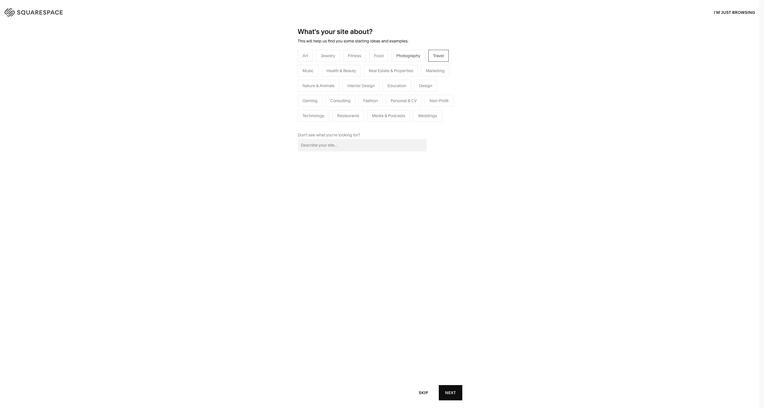 Task type: locate. For each thing, give the bounding box(es) containing it.
0 horizontal spatial real
[[322, 121, 330, 126]]

& right home
[[394, 79, 397, 84]]

Food radio
[[369, 50, 389, 62]]

0 vertical spatial properties
[[394, 68, 413, 73]]

media down fashion option
[[372, 113, 384, 118]]

1 horizontal spatial weddings
[[418, 113, 437, 118]]

i'm just browsing link
[[714, 5, 756, 20]]

some
[[344, 39, 354, 44]]

Jewelry radio
[[316, 50, 340, 62]]

travel link
[[322, 79, 339, 84]]

1 horizontal spatial properties
[[394, 68, 413, 73]]

nature & animals link
[[382, 87, 420, 92]]

design right interior
[[362, 83, 375, 88]]

log
[[739, 9, 748, 14]]

health & beauty
[[327, 68, 356, 73]]

starting
[[355, 39, 369, 44]]

& right health
[[340, 68, 342, 73]]

interior design
[[348, 83, 375, 88]]

media
[[322, 96, 334, 101], [372, 113, 384, 118]]

1 horizontal spatial non-
[[430, 98, 439, 103]]

0 horizontal spatial nature
[[303, 83, 315, 88]]

travel inside "option"
[[433, 53, 444, 58]]

1 horizontal spatial real
[[369, 68, 377, 73]]

fashion
[[363, 98, 378, 103]]

Design radio
[[415, 80, 437, 92]]

& inside health & beauty option
[[340, 68, 342, 73]]

media & podcasts down the fitness link
[[372, 113, 406, 118]]

Media & Podcasts radio
[[367, 110, 410, 122]]

real estate & properties
[[369, 68, 413, 73], [322, 121, 366, 126]]

this
[[298, 39, 306, 44]]

design down marketing radio at the right top of the page
[[419, 83, 433, 88]]

0 horizontal spatial travel
[[322, 79, 333, 84]]

estate
[[378, 68, 390, 73], [331, 121, 343, 126]]

restaurants link
[[322, 87, 350, 92]]

non- up the weddings option
[[430, 98, 439, 103]]

estate down weddings link
[[331, 121, 343, 126]]

fitness down some
[[348, 53, 361, 58]]

Nature & Animals radio
[[298, 80, 340, 92]]

media up events
[[322, 96, 334, 101]]

real estate & properties up home
[[369, 68, 413, 73]]

1 design from the left
[[362, 83, 375, 88]]

what's
[[298, 27, 320, 36]]

0 horizontal spatial media & podcasts
[[322, 96, 355, 101]]

fitness link
[[382, 96, 401, 101]]

nature & animals
[[303, 83, 335, 88], [382, 87, 414, 92]]

restaurants
[[322, 87, 344, 92], [337, 113, 359, 118]]

design
[[362, 83, 375, 88], [419, 83, 433, 88]]

1 horizontal spatial animals
[[399, 87, 414, 92]]

Fashion radio
[[359, 95, 383, 107]]

real estate & properties up the looking
[[322, 121, 366, 126]]

1 horizontal spatial fitness
[[382, 96, 395, 101]]

nature down home
[[382, 87, 394, 92]]

podcasts down restaurants link
[[338, 96, 355, 101]]

real down food radio
[[369, 68, 377, 73]]

&
[[340, 68, 342, 73], [391, 68, 393, 73], [394, 79, 397, 84], [316, 83, 319, 88], [395, 87, 398, 92], [335, 96, 337, 101], [408, 98, 411, 103], [285, 104, 287, 109], [385, 113, 387, 118], [344, 121, 346, 126]]

examples.
[[390, 39, 409, 44]]

media & podcasts
[[322, 96, 355, 101], [372, 113, 406, 118]]

non-profit
[[430, 98, 449, 103]]

0 horizontal spatial animals
[[320, 83, 335, 88]]

0 vertical spatial real
[[369, 68, 377, 73]]

0 vertical spatial estate
[[378, 68, 390, 73]]

non-
[[430, 98, 439, 103], [288, 104, 298, 109]]

weddings down events link
[[322, 113, 341, 118]]

looking
[[339, 133, 352, 138]]

travel up marketing radio at the right top of the page
[[433, 53, 444, 58]]

ideas
[[370, 39, 381, 44]]

0 horizontal spatial fitness
[[348, 53, 361, 58]]

0 horizontal spatial properties
[[347, 121, 366, 126]]

0 horizontal spatial nature & animals
[[303, 83, 335, 88]]

real estate & properties link
[[322, 121, 372, 126]]

Marketing radio
[[421, 65, 450, 77]]

1 vertical spatial travel
[[322, 79, 333, 84]]

0 horizontal spatial podcasts
[[338, 96, 355, 101]]

Education radio
[[383, 80, 411, 92]]

squarespace logo link
[[11, 7, 160, 16]]

0 vertical spatial podcasts
[[338, 96, 355, 101]]

nature & animals up gaming radio
[[303, 83, 335, 88]]

Weddings radio
[[413, 110, 442, 122]]

2 design from the left
[[419, 83, 433, 88]]

animals
[[320, 83, 335, 88], [399, 87, 414, 92]]

you
[[336, 39, 343, 44]]

nature & animals down home & decor link
[[382, 87, 414, 92]]

media & podcasts down restaurants link
[[322, 96, 355, 101]]

non- inside option
[[430, 98, 439, 103]]

& inside 'media & podcasts' option
[[385, 113, 387, 118]]

0 vertical spatial fitness
[[348, 53, 361, 58]]

nature & animals inside option
[[303, 83, 335, 88]]

1 horizontal spatial nature
[[382, 87, 394, 92]]

weddings
[[322, 113, 341, 118], [418, 113, 437, 118]]

Travel radio
[[429, 50, 449, 62]]

1 horizontal spatial real estate & properties
[[369, 68, 413, 73]]

professional services
[[262, 87, 302, 92]]

browsing
[[733, 10, 756, 15]]

fitness
[[348, 53, 361, 58], [382, 96, 395, 101]]

estate up home
[[378, 68, 390, 73]]

1 horizontal spatial estate
[[378, 68, 390, 73]]

& down the fitness link
[[385, 113, 387, 118]]

1 horizontal spatial travel
[[433, 53, 444, 58]]

skip button
[[413, 386, 435, 401]]

& down restaurants link
[[335, 96, 337, 101]]

food
[[374, 53, 384, 58]]

1 horizontal spatial design
[[419, 83, 433, 88]]

animals inside option
[[320, 83, 335, 88]]

0 vertical spatial non-
[[430, 98, 439, 103]]

0 horizontal spatial media
[[322, 96, 334, 101]]

& left cv
[[408, 98, 411, 103]]

1 vertical spatial media
[[372, 113, 384, 118]]

& left travel link
[[316, 83, 319, 88]]

properties inside "real estate & properties" 'radio'
[[394, 68, 413, 73]]

Art radio
[[298, 50, 313, 62]]

restaurants inside option
[[337, 113, 359, 118]]

lusaka element
[[306, 194, 454, 391]]

1 vertical spatial media & podcasts
[[372, 113, 406, 118]]

non- down services on the left of the page
[[288, 104, 298, 109]]

animals down health
[[320, 83, 335, 88]]

& up the looking
[[344, 121, 346, 126]]

Restaurants radio
[[333, 110, 364, 122]]

1 vertical spatial real estate & properties
[[322, 121, 366, 126]]

Gaming radio
[[298, 95, 323, 107]]

1 vertical spatial restaurants
[[337, 113, 359, 118]]

consulting
[[330, 98, 351, 103]]

media & podcasts inside option
[[372, 113, 406, 118]]

media inside 'media & podcasts' option
[[372, 113, 384, 118]]

podcasts
[[338, 96, 355, 101], [388, 113, 406, 118]]

community
[[262, 104, 284, 109]]

media & podcasts link
[[322, 96, 361, 101]]

& up home & decor
[[391, 68, 393, 73]]

nature down music
[[303, 83, 315, 88]]

travel
[[433, 53, 444, 58], [322, 79, 333, 84]]

0 vertical spatial media
[[322, 96, 334, 101]]

0 horizontal spatial design
[[362, 83, 375, 88]]

1 horizontal spatial media & podcasts
[[372, 113, 406, 118]]

community & non-profits
[[262, 104, 310, 109]]

0 vertical spatial restaurants
[[322, 87, 344, 92]]

properties
[[394, 68, 413, 73], [347, 121, 366, 126]]

0 vertical spatial travel
[[433, 53, 444, 58]]

1 vertical spatial podcasts
[[388, 113, 406, 118]]

properties up for?
[[347, 121, 366, 126]]

1 vertical spatial properties
[[347, 121, 366, 126]]

1 vertical spatial fitness
[[382, 96, 395, 101]]

1 vertical spatial non-
[[288, 104, 298, 109]]

don't see what you're looking for?
[[298, 133, 360, 138]]

in
[[749, 9, 753, 14]]

health
[[327, 68, 339, 73]]

0 horizontal spatial estate
[[331, 121, 343, 126]]

0 vertical spatial real estate & properties
[[369, 68, 413, 73]]

animals down decor
[[399, 87, 414, 92]]

1 horizontal spatial podcasts
[[388, 113, 406, 118]]

gaming
[[303, 98, 318, 103]]

lusaka image
[[306, 194, 454, 391]]

fitness inside option
[[348, 53, 361, 58]]

podcasts down personal
[[388, 113, 406, 118]]

real
[[369, 68, 377, 73], [322, 121, 330, 126]]

travel down health
[[322, 79, 333, 84]]

real up don't see what you're looking for?
[[322, 121, 330, 126]]

restaurants down travel link
[[322, 87, 344, 92]]

i'm just browsing
[[714, 10, 756, 15]]

nature
[[303, 83, 315, 88], [382, 87, 394, 92]]

weddings down non-profit
[[418, 113, 437, 118]]

fitness down nature & animals link at the top
[[382, 96, 395, 101]]

properties up decor
[[394, 68, 413, 73]]

1 horizontal spatial media
[[372, 113, 384, 118]]

restaurants up "real estate & properties" link
[[337, 113, 359, 118]]

log             in
[[739, 9, 753, 14]]



Task type: vqa. For each thing, say whether or not it's contained in the screenshot.
GAMING radio
yes



Task type: describe. For each thing, give the bounding box(es) containing it.
decor
[[398, 79, 409, 84]]

marketing
[[426, 68, 445, 73]]

for?
[[353, 133, 360, 138]]

events link
[[322, 104, 340, 109]]

0 horizontal spatial non-
[[288, 104, 298, 109]]

Health & Beauty radio
[[322, 65, 361, 77]]

cv
[[412, 98, 417, 103]]

skip
[[419, 391, 429, 396]]

weddings inside option
[[418, 113, 437, 118]]

podcasts inside option
[[388, 113, 406, 118]]

photography
[[397, 53, 421, 58]]

log             in link
[[739, 9, 753, 14]]

find
[[328, 39, 335, 44]]

don't
[[298, 133, 308, 138]]

0 horizontal spatial real estate & properties
[[322, 121, 366, 126]]

services
[[286, 87, 302, 92]]

& inside personal & cv option
[[408, 98, 411, 103]]

& inside nature & animals option
[[316, 83, 319, 88]]

real inside 'radio'
[[369, 68, 377, 73]]

just
[[722, 10, 732, 15]]

professional services link
[[262, 87, 308, 92]]

Don't see what you're looking for? field
[[298, 139, 427, 152]]

Consulting radio
[[326, 95, 356, 107]]

i'm
[[714, 10, 721, 15]]

your
[[321, 27, 336, 36]]

squarespace logo image
[[11, 7, 77, 16]]

about?
[[350, 27, 373, 36]]

will
[[306, 39, 313, 44]]

0 vertical spatial media & podcasts
[[322, 96, 355, 101]]

education
[[388, 83, 407, 88]]

and
[[382, 39, 389, 44]]

& right "community"
[[285, 104, 287, 109]]

Non-Profit radio
[[425, 95, 454, 107]]

events
[[322, 104, 334, 109]]

profit
[[439, 98, 449, 103]]

technology
[[303, 113, 325, 118]]

0 horizontal spatial weddings
[[322, 113, 341, 118]]

1 vertical spatial real
[[322, 121, 330, 126]]

help
[[314, 39, 322, 44]]

next button
[[439, 386, 462, 401]]

design inside option
[[362, 83, 375, 88]]

home & decor link
[[382, 79, 415, 84]]

Music radio
[[298, 65, 319, 77]]

see
[[309, 133, 315, 138]]

Fitness radio
[[343, 50, 366, 62]]

Photography radio
[[392, 50, 425, 62]]

real estate & properties inside 'radio'
[[369, 68, 413, 73]]

music
[[303, 68, 314, 73]]

home & decor
[[382, 79, 409, 84]]

beauty
[[343, 68, 356, 73]]

Technology radio
[[298, 110, 329, 122]]

personal & cv
[[391, 98, 417, 103]]

art
[[303, 53, 308, 58]]

what's your site about? this will help us find you some starting ideas and examples.
[[298, 27, 409, 44]]

professional
[[262, 87, 285, 92]]

you're
[[326, 133, 338, 138]]

1 vertical spatial estate
[[331, 121, 343, 126]]

estate inside 'radio'
[[378, 68, 390, 73]]

personal
[[391, 98, 407, 103]]

jewelry
[[321, 53, 335, 58]]

weddings link
[[322, 113, 347, 118]]

what
[[316, 133, 325, 138]]

Personal & CV radio
[[386, 95, 422, 107]]

design inside radio
[[419, 83, 433, 88]]

profits
[[298, 104, 310, 109]]

interior
[[348, 83, 361, 88]]

community & non-profits link
[[262, 104, 315, 109]]

next
[[445, 391, 456, 396]]

& inside "real estate & properties" 'radio'
[[391, 68, 393, 73]]

1 horizontal spatial nature & animals
[[382, 87, 414, 92]]

nature inside option
[[303, 83, 315, 88]]

Interior Design radio
[[343, 80, 380, 92]]

home
[[382, 79, 393, 84]]

Real Estate & Properties radio
[[364, 65, 418, 77]]

site
[[337, 27, 349, 36]]

& down home & decor
[[395, 87, 398, 92]]

us
[[323, 39, 327, 44]]



